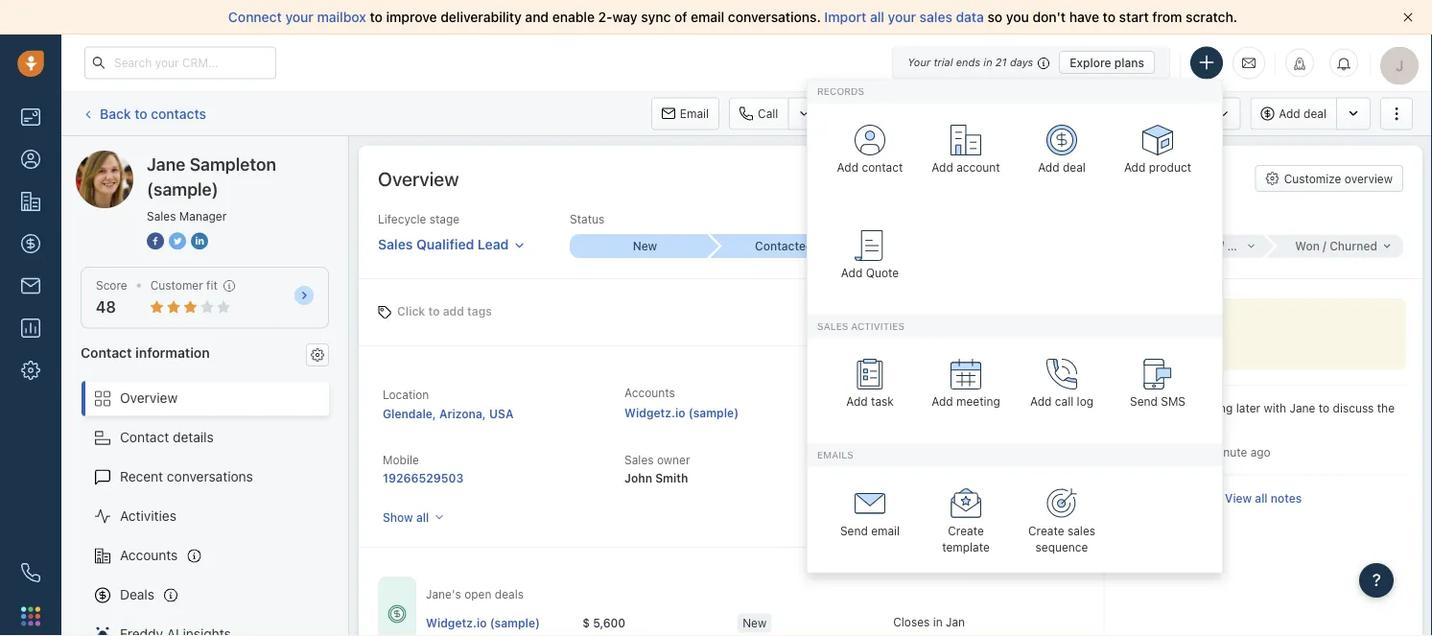 Task type: describe. For each thing, give the bounding box(es) containing it.
call button
[[729, 97, 788, 130]]

call link
[[729, 97, 788, 130]]

minute
[[1211, 445, 1248, 459]]

widgetz.io inside accounts widgetz.io (sample)
[[625, 406, 686, 420]]

created at 11 days ago
[[867, 453, 932, 485]]

janesampleton@gmail.com
[[867, 406, 1019, 420]]

add account
[[932, 161, 1001, 174]]

contacted link
[[709, 234, 848, 258]]

at
[[913, 453, 924, 467]]

1 horizontal spatial sales activities
[[1131, 107, 1212, 120]]

activities inside menu
[[851, 320, 905, 331]]

add contact
[[837, 161, 903, 174]]

jane inside scheduled a meeting later with jane to discuss the requirements
[[1290, 402, 1316, 415]]

back to contacts
[[100, 105, 206, 121]]

customize overview
[[1285, 172, 1393, 185]]

add quote
[[841, 266, 899, 280]]

show
[[383, 511, 413, 524]]

meeting inside scheduled a meeting later with jane to discuss the requirements
[[1190, 402, 1234, 415]]

ago inside 'created at 11 days ago'
[[911, 471, 932, 485]]

lost
[[1228, 240, 1252, 253]]

create sales sequence
[[1029, 524, 1096, 554]]

won / churned button
[[1265, 235, 1404, 258]]

a minute ago
[[1201, 445, 1271, 459]]

jane inside jane sampleton (sample)
[[147, 154, 186, 174]]

account
[[957, 161, 1001, 174]]

details
[[173, 430, 214, 445]]

sms button
[[830, 97, 894, 130]]

enable
[[553, 9, 595, 25]]

sales owner john smith
[[625, 453, 690, 485]]

conversations.
[[728, 9, 821, 25]]

call
[[1055, 395, 1074, 409]]

way
[[613, 9, 638, 25]]

sales inside menu
[[818, 320, 849, 331]]

1 horizontal spatial overview
[[378, 167, 459, 190]]

send for send email
[[841, 524, 868, 537]]

your trial ends in 21 days
[[908, 56, 1034, 69]]

janesampleton@gmail.com link
[[867, 403, 1019, 422]]

john smith
[[1119, 445, 1180, 458]]

email
[[680, 107, 709, 120]]

/ for negotiation
[[1221, 240, 1225, 253]]

sales inside sales owner john smith
[[625, 453, 654, 467]]

won / churned
[[1296, 240, 1378, 253]]

jane's
[[426, 588, 461, 601]]

records
[[818, 86, 865, 97]]

stage
[[430, 213, 460, 226]]

discuss
[[1334, 402, 1375, 415]]

linkedin circled image
[[191, 230, 208, 251]]

jan
[[946, 616, 966, 629]]

2-
[[599, 9, 613, 25]]

sales inside create sales sequence
[[1068, 524, 1096, 537]]

recent
[[120, 469, 163, 485]]

accounts widgetz.io (sample)
[[625, 386, 739, 420]]

all for show all
[[416, 511, 429, 524]]

0 vertical spatial activities
[[1164, 107, 1212, 120]]

sales manager
[[147, 209, 227, 223]]

task button
[[936, 97, 1000, 130]]

(sample) inside accounts widgetz.io (sample)
[[689, 406, 739, 420]]

location glendale, arizona, usa
[[383, 388, 514, 420]]

connect
[[228, 9, 282, 25]]

task
[[965, 107, 989, 120]]

customer fit
[[150, 279, 218, 292]]

template
[[943, 540, 990, 554]]

scheduled a meeting later with jane to discuss the requirements
[[1119, 402, 1395, 432]]

0 vertical spatial all
[[870, 9, 885, 25]]

won
[[1296, 240, 1320, 253]]

contact for contact details
[[120, 430, 169, 445]]

21
[[996, 56, 1007, 69]]

deliverability
[[441, 9, 522, 25]]

add deal link
[[1019, 113, 1106, 195]]

conversations
[[167, 469, 253, 485]]

contact details
[[120, 430, 214, 445]]

deals
[[495, 588, 524, 601]]

emails janesampleton@gmail.com
[[867, 386, 1019, 420]]

your
[[908, 56, 931, 69]]

sales down lifecycle
[[378, 236, 413, 252]]

add product
[[1125, 161, 1192, 174]]

twitter circled image
[[169, 230, 186, 251]]

container_wx8msf4aqz5i3rn1 image
[[388, 605, 407, 624]]

emails for emails janesampleton@gmail.com
[[867, 386, 902, 400]]

meeting inside menu
[[957, 395, 1001, 409]]

Search your CRM... text field
[[84, 47, 276, 79]]

quote
[[866, 266, 899, 280]]

add for add call log link
[[1031, 395, 1052, 409]]

0 vertical spatial widgetz.io (sample) link
[[625, 406, 739, 420]]

add for the 'add deal' link
[[1038, 161, 1060, 174]]

create template
[[943, 524, 990, 554]]

0 horizontal spatial new
[[633, 240, 658, 253]]

manager
[[179, 209, 227, 223]]

jane sampleton (sample) down contacts
[[114, 150, 272, 166]]

you
[[1007, 9, 1030, 25]]

0 vertical spatial ago
[[1251, 445, 1271, 459]]

to right back
[[135, 105, 147, 121]]

0 horizontal spatial widgetz.io
[[426, 616, 487, 630]]

glendale, arizona, usa link
[[383, 407, 514, 420]]

send email link
[[827, 476, 914, 558]]

sms inside menu
[[1161, 395, 1186, 409]]

19266529503 link
[[383, 471, 464, 485]]

menu containing add contact
[[807, 79, 1224, 573]]

sales down plans
[[1131, 107, 1160, 120]]

status
[[570, 213, 605, 226]]

smith inside sales owner john smith
[[656, 471, 688, 485]]

requirements
[[1119, 418, 1191, 432]]

days inside 'created at 11 days ago'
[[881, 471, 908, 485]]

add for add task link
[[847, 395, 868, 409]]

add deal for add deal button
[[1279, 107, 1327, 120]]

lead
[[478, 236, 509, 252]]

click
[[397, 305, 425, 318]]

sales qualified lead link
[[378, 228, 525, 255]]

add task link
[[827, 347, 914, 429]]

$ 5,600
[[583, 616, 626, 630]]

sampleton down contacts
[[147, 150, 214, 166]]

negotiation / lost link
[[1126, 235, 1265, 258]]

emails for emails
[[818, 449, 854, 460]]

with
[[1264, 402, 1287, 415]]

create for create sales sequence
[[1029, 524, 1065, 537]]

/ for won
[[1323, 240, 1327, 253]]

to inside scheduled a meeting later with jane to discuss the requirements
[[1319, 402, 1330, 415]]

jane's open deals
[[426, 588, 524, 601]]



Task type: locate. For each thing, give the bounding box(es) containing it.
widgetz.io up owner
[[625, 406, 686, 420]]

add inside the 'add deal' link
[[1038, 161, 1060, 174]]

to left the "start"
[[1103, 9, 1116, 25]]

sequence
[[1036, 540, 1089, 554]]

of
[[675, 9, 687, 25]]

1 horizontal spatial create
[[1029, 524, 1065, 537]]

contacted
[[755, 240, 813, 253]]

jane right with
[[1290, 402, 1316, 415]]

sampleton up manager
[[190, 154, 276, 174]]

create for create template
[[948, 524, 984, 537]]

/ left the lost
[[1221, 240, 1225, 253]]

send sms
[[1130, 395, 1186, 409]]

ago down "at"
[[911, 471, 932, 485]]

1 horizontal spatial a
[[1201, 445, 1208, 459]]

1 vertical spatial sms
[[1161, 395, 1186, 409]]

jane sampleton (sample)
[[114, 150, 272, 166], [147, 154, 276, 199]]

create inside create template
[[948, 524, 984, 537]]

1 vertical spatial contact
[[120, 430, 169, 445]]

(sample) up owner
[[689, 406, 739, 420]]

2 / from the left
[[1323, 240, 1327, 253]]

add inside add product "link"
[[1125, 161, 1146, 174]]

meeting
[[1038, 107, 1082, 120]]

send for send sms
[[1130, 395, 1158, 409]]

deal for add deal button
[[1304, 107, 1327, 120]]

widgetz.io down jane's on the bottom
[[426, 616, 487, 630]]

1 horizontal spatial sales
[[1068, 524, 1096, 537]]

john down accounts widgetz.io (sample)
[[625, 471, 653, 485]]

add deal for the 'add deal' link
[[1038, 161, 1086, 174]]

emails inside emails janesampleton@gmail.com
[[867, 386, 902, 400]]

overview
[[378, 167, 459, 190], [120, 390, 178, 406]]

overview up lifecycle stage
[[378, 167, 459, 190]]

1 horizontal spatial email
[[872, 524, 900, 537]]

notes
[[1271, 491, 1302, 505]]

0 horizontal spatial in
[[933, 616, 943, 629]]

add for add product "link"
[[1125, 161, 1146, 174]]

1 horizontal spatial in
[[984, 56, 993, 69]]

activities
[[120, 508, 177, 524]]

1 horizontal spatial send
[[1130, 395, 1158, 409]]

lifecycle
[[378, 213, 426, 226]]

jane down contacts
[[147, 154, 186, 174]]

add inside add deal button
[[1279, 107, 1301, 120]]

days down created
[[881, 471, 908, 485]]

1 create from the left
[[948, 524, 984, 537]]

0 horizontal spatial add deal
[[1038, 161, 1086, 174]]

product
[[1149, 161, 1192, 174]]

deal for the 'add deal' link
[[1063, 161, 1086, 174]]

1 vertical spatial sales activities
[[818, 320, 905, 331]]

create
[[948, 524, 984, 537], [1029, 524, 1065, 537]]

negotiation / lost
[[1153, 240, 1252, 253]]

0 vertical spatial deal
[[1304, 107, 1327, 120]]

freshworks switcher image
[[21, 607, 40, 626]]

/ inside won / churned button
[[1323, 240, 1327, 253]]

have
[[1070, 9, 1100, 25]]

email button
[[651, 97, 720, 130]]

to left discuss on the right bottom of the page
[[1319, 402, 1330, 415]]

emails inside menu
[[818, 449, 854, 460]]

accounts for accounts widgetz.io (sample)
[[625, 386, 675, 400]]

1 vertical spatial john
[[625, 471, 653, 485]]

create inside create sales sequence
[[1029, 524, 1065, 537]]

accounts up owner
[[625, 386, 675, 400]]

1 vertical spatial email
[[872, 524, 900, 537]]

1 horizontal spatial meeting
[[1190, 402, 1234, 415]]

add inside add quote link
[[841, 266, 863, 280]]

0 horizontal spatial create
[[948, 524, 984, 537]]

5,600
[[593, 616, 626, 630]]

back to contacts link
[[81, 99, 207, 129]]

1 vertical spatial overview
[[120, 390, 178, 406]]

contact down 48 'button'
[[81, 344, 132, 360]]

0 vertical spatial widgetz.io
[[625, 406, 686, 420]]

1 horizontal spatial widgetz.io (sample) link
[[625, 406, 739, 420]]

add account link
[[923, 113, 1010, 195]]

0 vertical spatial overview
[[378, 167, 459, 190]]

mng settings image
[[311, 348, 324, 362]]

0 vertical spatial email
[[691, 9, 725, 25]]

1 horizontal spatial john
[[1119, 445, 1146, 458]]

add for add contact "link"
[[837, 161, 859, 174]]

created
[[867, 453, 910, 467]]

0 vertical spatial sales activities
[[1131, 107, 1212, 120]]

0 horizontal spatial jane
[[114, 150, 144, 166]]

emails left created
[[818, 449, 854, 460]]

contact up recent
[[120, 430, 169, 445]]

0 horizontal spatial sales
[[920, 9, 953, 25]]

john inside sales owner john smith
[[625, 471, 653, 485]]

1 your from the left
[[285, 9, 314, 25]]

don't
[[1033, 9, 1066, 25]]

new link
[[570, 234, 709, 258]]

a left minute
[[1201, 445, 1208, 459]]

/ right won
[[1323, 240, 1327, 253]]

sales activities down add quote
[[818, 320, 905, 331]]

1 vertical spatial activities
[[851, 320, 905, 331]]

0 horizontal spatial ago
[[911, 471, 932, 485]]

email inside send email link
[[872, 524, 900, 537]]

email right of
[[691, 9, 725, 25]]

1 vertical spatial sales
[[1068, 524, 1096, 537]]

row
[[426, 604, 1049, 636]]

/
[[1221, 240, 1225, 253], [1323, 240, 1327, 253]]

sales
[[920, 9, 953, 25], [1068, 524, 1096, 537]]

1 horizontal spatial widgetz.io
[[625, 406, 686, 420]]

add inside add meeting link
[[932, 395, 954, 409]]

contacts
[[151, 105, 206, 121]]

a inside scheduled a meeting later with jane to discuss the requirements
[[1180, 402, 1186, 415]]

1 horizontal spatial ago
[[1251, 445, 1271, 459]]

0 horizontal spatial /
[[1221, 240, 1225, 253]]

ago right minute
[[1251, 445, 1271, 459]]

0 horizontal spatial activities
[[851, 320, 905, 331]]

open
[[465, 588, 492, 601]]

connect your mailbox to improve deliverability and enable 2-way sync of email conversations. import all your sales data so you don't have to start from scratch.
[[228, 9, 1238, 25]]

1 horizontal spatial activities
[[1164, 107, 1212, 120]]

0 horizontal spatial a
[[1180, 402, 1186, 415]]

view all notes
[[1226, 491, 1302, 505]]

a
[[1180, 402, 1186, 415], [1201, 445, 1208, 459]]

1 horizontal spatial deal
[[1304, 107, 1327, 120]]

sales activities inside menu
[[818, 320, 905, 331]]

0 horizontal spatial meeting
[[957, 395, 1001, 409]]

ago
[[1251, 445, 1271, 459], [911, 471, 932, 485]]

/ inside negotiation / lost button
[[1221, 240, 1225, 253]]

to right mailbox
[[370, 9, 383, 25]]

sales up sequence
[[1068, 524, 1096, 537]]

1 vertical spatial a
[[1201, 445, 1208, 459]]

smith down owner
[[656, 471, 688, 485]]

in
[[984, 56, 993, 69], [933, 616, 943, 629]]

information
[[135, 344, 210, 360]]

phone image
[[21, 563, 40, 583]]

1 vertical spatial widgetz.io
[[426, 616, 487, 630]]

(sample) down 'deals'
[[490, 616, 540, 630]]

1 vertical spatial accounts
[[120, 548, 178, 563]]

add deal down meeting
[[1038, 161, 1086, 174]]

jane sampleton (sample) up manager
[[147, 154, 276, 199]]

row containing closes in jan
[[426, 604, 1049, 636]]

sms down records
[[859, 107, 884, 120]]

to left add on the left
[[428, 305, 440, 318]]

0 vertical spatial in
[[984, 56, 993, 69]]

0 vertical spatial john
[[1119, 445, 1146, 458]]

sampleton
[[147, 150, 214, 166], [190, 154, 276, 174]]

deal down meeting
[[1063, 161, 1086, 174]]

close image
[[1404, 12, 1414, 22]]

create template link
[[923, 476, 1010, 558]]

the
[[1378, 402, 1395, 415]]

a up 'requirements'
[[1180, 402, 1186, 415]]

trial
[[934, 56, 953, 69]]

sms inside button
[[859, 107, 884, 120]]

call
[[758, 107, 779, 120]]

widgetz.io (sample) link
[[625, 406, 739, 420], [426, 615, 540, 631]]

activities down quote
[[851, 320, 905, 331]]

all right show
[[416, 511, 429, 524]]

activities up product
[[1164, 107, 1212, 120]]

add deal inside button
[[1279, 107, 1327, 120]]

menu
[[807, 79, 1224, 573]]

sampleton inside jane sampleton (sample)
[[190, 154, 276, 174]]

all for view all notes
[[1256, 491, 1268, 505]]

(sample) inside row
[[490, 616, 540, 630]]

customize overview button
[[1256, 165, 1404, 192]]

john
[[1119, 445, 1146, 458], [625, 471, 653, 485]]

1 horizontal spatial accounts
[[625, 386, 675, 400]]

add inside add task link
[[847, 395, 868, 409]]

to
[[370, 9, 383, 25], [1103, 9, 1116, 25], [135, 105, 147, 121], [428, 305, 440, 318], [1319, 402, 1330, 415]]

0 horizontal spatial days
[[881, 471, 908, 485]]

1 vertical spatial emails
[[818, 449, 854, 460]]

send down 11
[[841, 524, 868, 537]]

2 vertical spatial all
[[416, 511, 429, 524]]

new inside row
[[743, 616, 767, 630]]

1 vertical spatial smith
[[656, 471, 688, 485]]

1 vertical spatial send
[[841, 524, 868, 537]]

accounts down activities at bottom left
[[120, 548, 178, 563]]

1 horizontal spatial smith
[[1149, 445, 1180, 458]]

0 horizontal spatial deal
[[1063, 161, 1086, 174]]

glendale,
[[383, 407, 436, 420]]

0 horizontal spatial smith
[[656, 471, 688, 485]]

1 vertical spatial days
[[881, 471, 908, 485]]

deal inside button
[[1304, 107, 1327, 120]]

2 horizontal spatial all
[[1256, 491, 1268, 505]]

lifecycle stage
[[378, 213, 460, 226]]

in left 21
[[984, 56, 993, 69]]

1 horizontal spatial add deal
[[1279, 107, 1327, 120]]

your up your
[[888, 9, 917, 25]]

create up template
[[948, 524, 984, 537]]

0 vertical spatial send
[[1130, 395, 1158, 409]]

all right import
[[870, 9, 885, 25]]

0 horizontal spatial email
[[691, 9, 725, 25]]

(sample) up sales manager
[[147, 178, 218, 199]]

widgetz.io
[[625, 406, 686, 420], [426, 616, 487, 630]]

jane down back
[[114, 150, 144, 166]]

accounts inside accounts widgetz.io (sample)
[[625, 386, 675, 400]]

add deal inside menu
[[1038, 161, 1086, 174]]

1 vertical spatial ago
[[911, 471, 932, 485]]

sales left 'data'
[[920, 9, 953, 25]]

0 horizontal spatial emails
[[818, 449, 854, 460]]

usa
[[489, 407, 514, 420]]

1 / from the left
[[1221, 240, 1225, 253]]

email image
[[1243, 55, 1256, 71]]

all right view
[[1256, 491, 1268, 505]]

sales activities up product
[[1131, 107, 1212, 120]]

0 horizontal spatial widgetz.io (sample) link
[[426, 615, 540, 631]]

0 vertical spatial a
[[1180, 402, 1186, 415]]

1 horizontal spatial emails
[[867, 386, 902, 400]]

0 vertical spatial sms
[[859, 107, 884, 120]]

sync
[[641, 9, 671, 25]]

0 horizontal spatial send
[[841, 524, 868, 537]]

accounts for accounts
[[120, 548, 178, 563]]

widgetz.io (sample) link down open
[[426, 615, 540, 631]]

0 horizontal spatial sales activities
[[818, 320, 905, 331]]

0 horizontal spatial john
[[625, 471, 653, 485]]

score
[[96, 279, 127, 292]]

(sample) inside jane sampleton (sample)
[[147, 178, 218, 199]]

add inside add call log link
[[1031, 395, 1052, 409]]

add for add account link
[[932, 161, 954, 174]]

add meeting
[[932, 395, 1001, 409]]

later
[[1237, 402, 1261, 415]]

0 vertical spatial new
[[633, 240, 658, 253]]

1 horizontal spatial /
[[1323, 240, 1327, 253]]

0 vertical spatial sales
[[920, 9, 953, 25]]

email down 11
[[872, 524, 900, 537]]

0 horizontal spatial overview
[[120, 390, 178, 406]]

0 vertical spatial contact
[[81, 344, 132, 360]]

phone element
[[12, 554, 50, 592]]

0 horizontal spatial sms
[[859, 107, 884, 120]]

tags
[[467, 305, 492, 318]]

0 horizontal spatial your
[[285, 9, 314, 25]]

1 horizontal spatial all
[[870, 9, 885, 25]]

(sample) up manager
[[217, 150, 272, 166]]

view
[[1226, 491, 1252, 505]]

add
[[1279, 107, 1301, 120], [837, 161, 859, 174], [932, 161, 954, 174], [1038, 161, 1060, 174], [1125, 161, 1146, 174], [841, 266, 863, 280], [847, 395, 868, 409], [932, 395, 954, 409], [1031, 395, 1052, 409]]

and
[[525, 9, 549, 25]]

add inside add account link
[[932, 161, 954, 174]]

1 horizontal spatial jane
[[147, 154, 186, 174]]

1 vertical spatial new
[[743, 616, 767, 630]]

qualified
[[416, 236, 474, 252]]

facebook circled image
[[147, 230, 164, 251]]

overview
[[1345, 172, 1393, 185]]

click to add tags
[[397, 305, 492, 318]]

start
[[1120, 9, 1149, 25]]

sms up 'requirements'
[[1161, 395, 1186, 409]]

log
[[1077, 395, 1094, 409]]

john down 'requirements'
[[1119, 445, 1146, 458]]

1 vertical spatial in
[[933, 616, 943, 629]]

add inside add contact "link"
[[837, 161, 859, 174]]

1 horizontal spatial new
[[743, 616, 767, 630]]

add deal up customize
[[1279, 107, 1327, 120]]

0 vertical spatial accounts
[[625, 386, 675, 400]]

meeting
[[957, 395, 1001, 409], [1190, 402, 1234, 415]]

in left jan
[[933, 616, 943, 629]]

task
[[871, 395, 894, 409]]

overview up the contact details
[[120, 390, 178, 406]]

1 vertical spatial all
[[1256, 491, 1268, 505]]

location
[[383, 388, 429, 401]]

add for add meeting link
[[932, 395, 954, 409]]

widgetz.io (sample) link inside row
[[426, 615, 540, 631]]

recent conversations
[[120, 469, 253, 485]]

contact for contact information
[[81, 344, 132, 360]]

contact information
[[81, 344, 210, 360]]

deal inside menu
[[1063, 161, 1086, 174]]

owner
[[657, 453, 690, 467]]

1 horizontal spatial days
[[1010, 56, 1034, 69]]

send up 'requirements'
[[1130, 395, 1158, 409]]

smith down 'requirements'
[[1149, 445, 1180, 458]]

(sample)
[[217, 150, 272, 166], [147, 178, 218, 199], [689, 406, 739, 420], [490, 616, 540, 630]]

2 create from the left
[[1029, 524, 1065, 537]]

2 your from the left
[[888, 9, 917, 25]]

from
[[1153, 9, 1183, 25]]

add for add deal button
[[1279, 107, 1301, 120]]

deal up customize
[[1304, 107, 1327, 120]]

0 horizontal spatial accounts
[[120, 548, 178, 563]]

0 vertical spatial add deal
[[1279, 107, 1327, 120]]

days right 21
[[1010, 56, 1034, 69]]

1 vertical spatial deal
[[1063, 161, 1086, 174]]

your left mailbox
[[285, 9, 314, 25]]

add task
[[847, 395, 894, 409]]

11
[[867, 471, 878, 485]]

1 horizontal spatial sms
[[1161, 395, 1186, 409]]

scratch.
[[1186, 9, 1238, 25]]

1 horizontal spatial your
[[888, 9, 917, 25]]

1 vertical spatial widgetz.io (sample) link
[[426, 615, 540, 631]]

deals
[[120, 587, 155, 603]]

sales left owner
[[625, 453, 654, 467]]

emails up the 'janesampleton@gmail.com' link
[[867, 386, 902, 400]]

create sales sequence link
[[1019, 476, 1106, 558]]

2 horizontal spatial jane
[[1290, 402, 1316, 415]]

0 horizontal spatial all
[[416, 511, 429, 524]]

0 vertical spatial days
[[1010, 56, 1034, 69]]

mailbox
[[317, 9, 366, 25]]

mobile 19266529503
[[383, 453, 464, 485]]

0 vertical spatial emails
[[867, 386, 902, 400]]

create up sequence
[[1029, 524, 1065, 537]]

connect your mailbox link
[[228, 9, 370, 25]]

widgetz.io (sample) link up owner
[[625, 406, 739, 420]]

sales up facebook circled image
[[147, 209, 176, 223]]

0 vertical spatial smith
[[1149, 445, 1180, 458]]

48 button
[[96, 298, 116, 316]]

sales down add quote
[[818, 320, 849, 331]]

widgetz.io (sample)
[[426, 616, 540, 630]]

1 vertical spatial add deal
[[1038, 161, 1086, 174]]

activities
[[1164, 107, 1212, 120], [851, 320, 905, 331]]



Task type: vqa. For each thing, say whether or not it's contained in the screenshot.
Won / Churned button
yes



